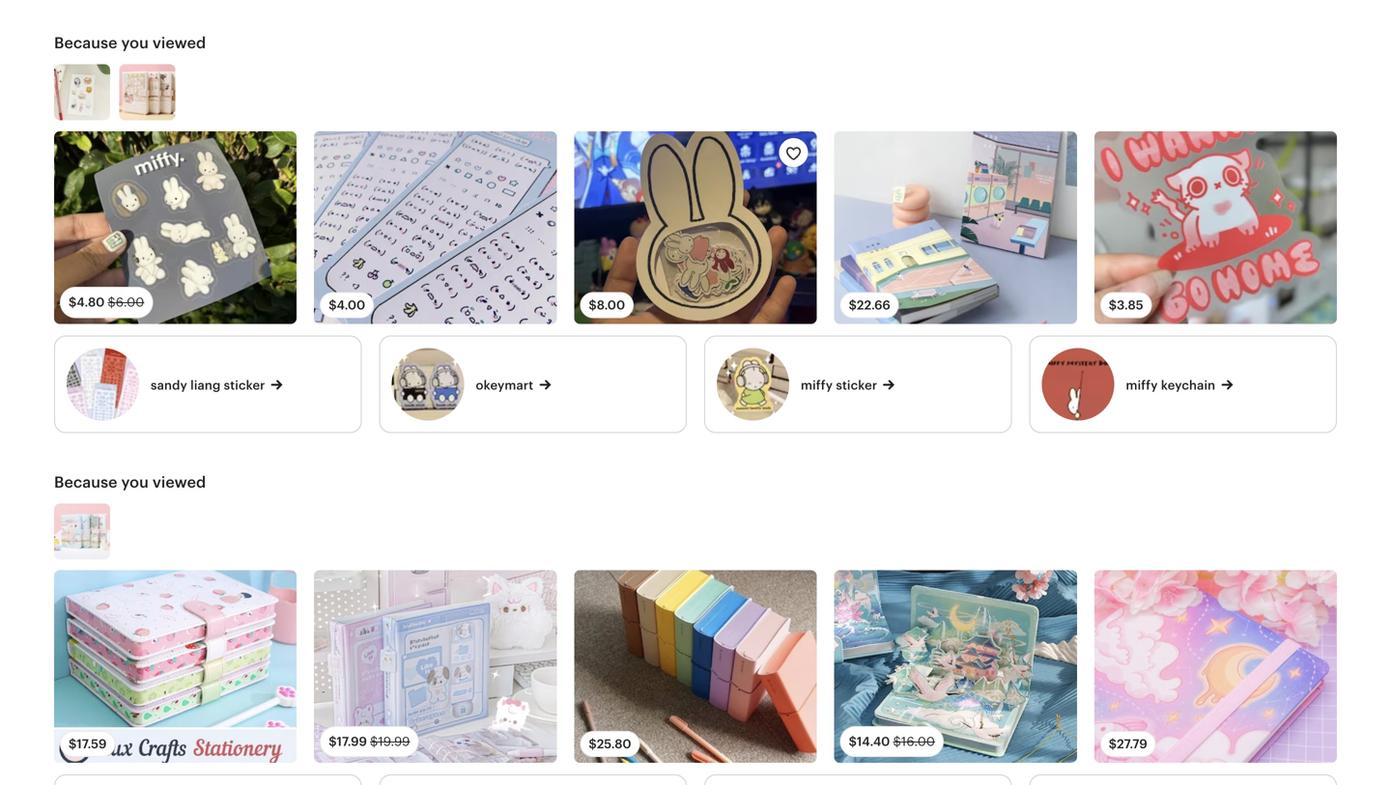 Task type: locate. For each thing, give the bounding box(es) containing it.
sticker
[[224, 378, 265, 392], [836, 378, 877, 392]]

22.66
[[857, 298, 890, 312]]

19.99
[[378, 734, 410, 749]]

17.59
[[77, 737, 107, 752]]

4.00
[[337, 298, 365, 312]]

$ for $ 17.59
[[69, 737, 77, 752]]

you for $ 4.80 $ 6.00
[[121, 35, 149, 52]]

viewed
[[153, 35, 206, 52], [153, 474, 206, 491]]

1 vertical spatial you
[[121, 474, 149, 491]]

$ 17.59
[[69, 737, 107, 752]]

you
[[121, 35, 149, 52], [121, 474, 149, 491]]

$ 4.80 $ 6.00
[[69, 295, 144, 310]]

1 vertical spatial viewed
[[153, 474, 206, 491]]

because up cozy miffy bunny sticker sheet - deco stickers, korean stationery, polco deco, journaling , penpal, planner stickers, phone stickers image
[[54, 35, 117, 52]]

miffy
[[801, 378, 833, 392], [1126, 378, 1158, 392]]

sandy
[[151, 378, 187, 392]]

chinese ancient style notebook,crane notebook,fun peacock notebook,planner supplies,crafting project,scrapbooking,beautiful journal notebook image
[[834, 570, 1077, 763]]

sandy liang sticker
[[151, 378, 265, 392]]

because up cute animal town planner - 224 pages a5 magnetic buckle pink notebooks with soft leather cover - journal diy - cute notebooks 'image'
[[54, 474, 117, 491]]

$ for $ 4.00
[[329, 298, 337, 312]]

$ for $ 4.80 $ 6.00
[[69, 295, 77, 310]]

1 vertical spatial because
[[54, 474, 117, 491]]

1 because you viewed from the top
[[54, 35, 206, 52]]

2 miffy from the left
[[1126, 378, 1158, 392]]

cozy miffy bunny sticker sheet - deco stickers, korean stationery, polco deco, journaling , penpal, planner stickers, phone stickers image
[[54, 64, 110, 121]]

2 because from the top
[[54, 474, 117, 491]]

0 horizontal spatial sticker
[[224, 378, 265, 392]]

$
[[69, 295, 77, 310], [108, 295, 116, 310], [329, 298, 337, 312], [589, 298, 597, 312], [849, 298, 857, 312], [1109, 298, 1117, 312], [329, 734, 337, 749], [370, 734, 378, 749], [849, 734, 857, 749], [893, 734, 901, 749], [69, 737, 77, 752], [589, 737, 597, 752], [1109, 737, 1117, 752]]

because you viewed
[[54, 35, 206, 52], [54, 474, 206, 491]]

0 vertical spatial because
[[54, 35, 117, 52]]

because you viewed up kawaii bunny sushi journal,rabbit journal book,color pages,kawaii notebook,soft leather cover planner,magnetic buckle notebook,stationery image
[[54, 35, 206, 52]]

$ 22.66
[[849, 298, 890, 312]]

6.00
[[116, 295, 144, 310]]

sticker down the $ 22.66
[[836, 378, 877, 392]]

$ for $ 14.40 $ 16.00
[[849, 734, 857, 749]]

1 viewed from the top
[[153, 35, 206, 52]]

2 you from the top
[[121, 474, 149, 491]]

16.00
[[901, 734, 935, 749]]

$ for $ 25.80
[[589, 737, 597, 752]]

photocard binder kpop,3inch binder photocard holder,kpop idol photo album,photocards collect book album image
[[314, 570, 557, 763]]

because you viewed up cute animal town planner - 224 pages a5 magnetic buckle pink notebooks with soft leather cover - journal diy - cute notebooks 'image'
[[54, 474, 206, 491]]

miffy keychain
[[1126, 378, 1216, 392]]

$ for $ 22.66
[[849, 298, 857, 312]]

miffy for miffy keychain
[[1126, 378, 1158, 392]]

1 because from the top
[[54, 35, 117, 52]]

0 vertical spatial viewed
[[153, 35, 206, 52]]

cute animal town planner - 224 pages a5 magnetic buckle pink notebooks with soft leather cover - journal diy - cute notebooks image
[[54, 504, 110, 560]]

100+ kaomoji emoji mini deco sticker collection heart stickers journal diary decorating scrapbook cute rainbow image
[[314, 131, 557, 324]]

because you viewed for $ 17.59
[[54, 474, 206, 491]]

viewed for $ 4.80 $ 6.00
[[153, 35, 206, 52]]

$ 4.00
[[329, 298, 365, 312]]

because for 4.80
[[54, 35, 117, 52]]

1 you from the top
[[121, 35, 149, 52]]

1 vertical spatial because you viewed
[[54, 474, 206, 491]]

miffy sticker
[[801, 378, 877, 392]]

1 miffy from the left
[[801, 378, 833, 392]]

3.85
[[1117, 298, 1143, 312]]

sticker right liang
[[224, 378, 265, 392]]

17.99
[[337, 734, 367, 749]]

0 vertical spatial because you viewed
[[54, 35, 206, 52]]

0 horizontal spatial miffy
[[801, 378, 833, 392]]

because
[[54, 35, 117, 52], [54, 474, 117, 491]]

$ 14.40 $ 16.00
[[849, 734, 935, 749]]

0 vertical spatial you
[[121, 35, 149, 52]]

8.00
[[597, 298, 625, 312]]

2 viewed from the top
[[153, 474, 206, 491]]

1 horizontal spatial sticker
[[836, 378, 877, 392]]

1 horizontal spatial miffy
[[1126, 378, 1158, 392]]

$ 27.79
[[1109, 737, 1147, 752]]

2 because you viewed from the top
[[54, 474, 206, 491]]



Task type: describe. For each thing, give the bounding box(es) containing it.
pink a5 hardcover notebook journal - cosmic swim - kawaii pastel bullet journal, aesthetic sketchbook, nautical, sea life, ocean, moon, star image
[[1094, 570, 1337, 763]]

$ for $ 8.00
[[589, 298, 597, 312]]

$ 8.00
[[589, 298, 625, 312]]

$ for $ 17.99 $ 19.99
[[329, 734, 337, 749]]

liang
[[190, 378, 221, 392]]

$ 25.80
[[589, 737, 631, 752]]

b6 planner pu leather fruit collection| hardback, illustrated organiser, clasp lock, undated diary, journal, daily, monthly, flux crafts image
[[54, 570, 297, 763]]

$ for $ 27.79
[[1109, 737, 1117, 752]]

$ 17.99 $ 19.99
[[329, 734, 410, 749]]

27.79
[[1117, 737, 1147, 752]]

because you viewed for $ 4.80 $ 6.00
[[54, 35, 206, 52]]

kawaii bunny sushi journal,rabbit journal book,color pages,kawaii notebook,soft leather cover planner,magnetic buckle notebook,stationery image
[[120, 64, 176, 121]]

4.80
[[77, 295, 105, 310]]

14.40
[[857, 734, 890, 749]]

clear transparent vinyl sticker i wanna go home kitten cat kawaii cute matte image
[[1094, 131, 1337, 324]]

viewed for $ 17.59
[[153, 474, 206, 491]]

because for 17.59
[[54, 474, 117, 491]]

$ for $ 3.85
[[1109, 298, 1117, 312]]

undated daily planner_short [8colors] / monthly planner / daily diary / agenda / journal / lined notebook / dubudumo image
[[574, 570, 817, 763]]

keychain
[[1161, 378, 1216, 392]]

miffy sticker sheet image
[[54, 131, 297, 324]]

miffy for miffy sticker
[[801, 378, 833, 392]]

2024 refreshing planner with pvc cover - weekly & monthly - 6 colors | 2024 weekly diary monthly planner bookmark | 2024 cafe agenda planner image
[[834, 131, 1077, 324]]

1 sticker from the left
[[224, 378, 265, 392]]

you for $ 17.59
[[121, 474, 149, 491]]

$ 3.85
[[1109, 298, 1143, 312]]

miffy sticker flakes image
[[574, 131, 817, 324]]

2 sticker from the left
[[836, 378, 877, 392]]

25.80
[[597, 737, 631, 752]]

okeymart
[[476, 378, 534, 392]]



Task type: vqa. For each thing, say whether or not it's contained in the screenshot.
$ associated with $ 25.80
yes



